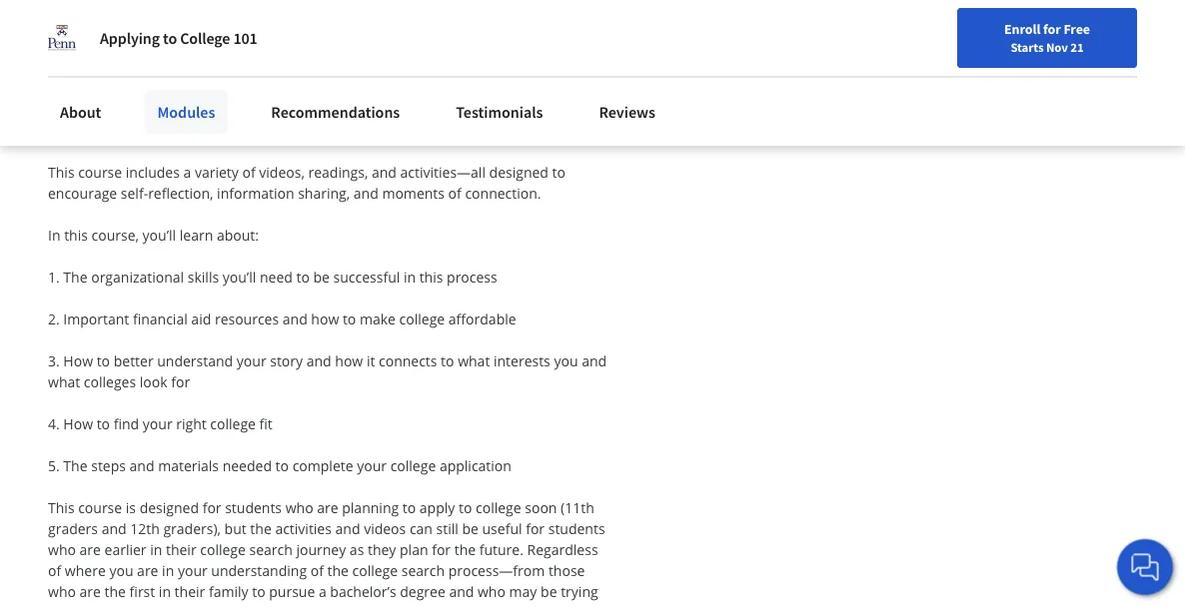 Task type: describe. For each thing, give the bounding box(es) containing it.
21
[[1071, 39, 1084, 55]]

materials
[[158, 456, 219, 475]]

of down 'activities—all'
[[448, 183, 462, 202]]

need
[[260, 267, 293, 286]]

still
[[436, 519, 459, 538]]

modules
[[157, 102, 215, 122]]

pursue
[[269, 582, 315, 601]]

as
[[350, 540, 364, 559]]

about:
[[217, 225, 259, 244]]

complete
[[293, 456, 353, 475]]

planning
[[342, 498, 399, 517]]

graders),
[[163, 519, 221, 538]]

in down graders),
[[162, 561, 174, 580]]

1 course from the top
[[78, 162, 122, 181]]

moments
[[382, 183, 445, 202]]

free
[[1064, 20, 1091, 38]]

college up connects
[[399, 309, 445, 328]]

activities—all
[[400, 162, 486, 181]]

0 horizontal spatial be
[[313, 267, 330, 286]]

way
[[477, 603, 503, 608]]

12th
[[130, 519, 160, 538]]

and up story on the left bottom of page
[[283, 309, 308, 328]]

graders
[[48, 519, 98, 538]]

look
[[140, 372, 167, 391]]

0 horizontal spatial designed
[[140, 498, 199, 517]]

to up colleges on the bottom
[[97, 351, 110, 370]]

find
[[114, 414, 139, 433]]

reviews link
[[587, 90, 668, 134]]

college down they
[[352, 561, 398, 580]]

testimonials link
[[444, 90, 555, 134]]

college up apply
[[391, 456, 436, 475]]

affordable
[[449, 309, 516, 328]]

college
[[180, 28, 230, 48]]

understand
[[157, 351, 233, 370]]

about link
[[48, 90, 113, 134]]

organizational
[[91, 267, 184, 286]]

story
[[270, 351, 303, 370]]

recommendations
[[271, 102, 400, 122]]

to left even
[[177, 603, 190, 608]]

is
[[126, 498, 136, 517]]

1 vertical spatial how
[[335, 351, 363, 370]]

of up 'information'
[[242, 162, 256, 181]]

connects
[[379, 351, 437, 370]]

and right interests
[[582, 351, 607, 370]]

to left make
[[343, 309, 356, 328]]

1 vertical spatial those
[[296, 603, 333, 608]]

bachelor's
[[330, 582, 396, 601]]

the up the out in the left bottom of the page
[[105, 582, 126, 601]]

to right apply
[[459, 498, 472, 517]]

earlier
[[105, 540, 147, 559]]

1 this from the top
[[48, 162, 75, 181]]

1 vertical spatial students
[[549, 519, 605, 538]]

well
[[393, 603, 419, 608]]

out
[[107, 603, 129, 608]]

0 horizontal spatial what
[[48, 372, 80, 391]]

who down bachelor's
[[336, 603, 364, 608]]

1 vertical spatial you
[[109, 561, 133, 580]]

recommendations link
[[259, 90, 412, 134]]

and down readings,
[[354, 183, 379, 202]]

4.
[[48, 414, 60, 433]]

are down bachelor's
[[368, 603, 389, 608]]

learn
[[180, 225, 213, 244]]

to right connects
[[441, 351, 454, 370]]

and up moments
[[372, 162, 397, 181]]

figure
[[65, 603, 103, 608]]

1 horizontal spatial this
[[420, 267, 443, 286]]

course,
[[91, 225, 139, 244]]

to right need
[[296, 267, 310, 286]]

reviews
[[599, 102, 656, 122]]

but
[[225, 519, 247, 538]]

videos,
[[259, 162, 305, 181]]

applying to college 101
[[100, 28, 258, 48]]

the down 'still'
[[455, 540, 476, 559]]

right
[[176, 414, 207, 433]]

college left fit
[[210, 414, 256, 433]]

1.
[[48, 267, 60, 286]]

3.
[[48, 351, 60, 370]]

includes
[[126, 162, 180, 181]]

encourage
[[48, 183, 117, 202]]

better
[[114, 351, 154, 370]]

nov
[[1047, 39, 1068, 55]]

and up earlier
[[102, 519, 127, 538]]

5.
[[48, 456, 60, 475]]

even
[[194, 603, 225, 608]]

2 how from the top
[[63, 414, 93, 433]]

it
[[367, 351, 375, 370]]

readings,
[[308, 162, 368, 181]]

2 vertical spatial be
[[541, 582, 557, 601]]

0 vertical spatial students
[[225, 498, 282, 517]]

on
[[422, 603, 439, 608]]

university of pennsylvania image
[[48, 24, 76, 52]]

activities
[[275, 519, 332, 538]]

financial
[[133, 309, 188, 328]]

1 vertical spatial where
[[132, 603, 173, 608]]

begin—to
[[229, 603, 292, 608]]

for down understand
[[171, 372, 190, 391]]

who up activities on the bottom
[[286, 498, 314, 517]]

reflection,
[[148, 183, 213, 202]]

useful
[[482, 519, 522, 538]]

colleges
[[84, 372, 136, 391]]

future.
[[480, 540, 524, 559]]

enroll for free starts nov 21
[[1005, 20, 1091, 55]]

to up begin—to
[[252, 582, 266, 601]]

1 horizontal spatial what
[[458, 351, 490, 370]]

regardless
[[527, 540, 598, 559]]

for down 'still'
[[432, 540, 451, 559]]

make
[[360, 309, 396, 328]]

0 vertical spatial this
[[64, 225, 88, 244]]

your right find
[[143, 414, 173, 433]]

plan
[[400, 540, 428, 559]]

are up figure
[[80, 582, 101, 601]]



Task type: locate. For each thing, give the bounding box(es) containing it.
search
[[249, 540, 293, 559], [402, 561, 445, 580]]

to right needed
[[276, 456, 289, 475]]

you'll right the skills
[[223, 267, 256, 286]]

you
[[554, 351, 578, 370], [109, 561, 133, 580]]

where
[[65, 561, 106, 580], [132, 603, 173, 608]]

steps
[[91, 456, 126, 475]]

and right steps at the bottom of page
[[130, 456, 154, 475]]

for
[[1044, 20, 1061, 38], [171, 372, 190, 391], [203, 498, 221, 517], [526, 519, 545, 538], [432, 540, 451, 559]]

their down graders),
[[166, 540, 197, 559]]

0 vertical spatial you
[[554, 351, 578, 370]]

process
[[447, 267, 498, 286]]

0 vertical spatial how
[[311, 309, 339, 328]]

starts
[[1011, 39, 1044, 55]]

search up degree at the left of the page
[[402, 561, 445, 580]]

1 horizontal spatial you
[[554, 351, 578, 370]]

1 vertical spatial designed
[[140, 498, 199, 517]]

search up understanding
[[249, 540, 293, 559]]

the right 5.
[[63, 456, 88, 475]]

you'll
[[143, 225, 176, 244], [223, 267, 256, 286]]

where down the first
[[132, 603, 173, 608]]

in
[[404, 267, 416, 286], [150, 540, 162, 559], [162, 561, 174, 580], [159, 582, 171, 601]]

this up the graders
[[48, 498, 75, 517]]

resources
[[215, 309, 279, 328]]

0 horizontal spatial a
[[183, 162, 191, 181]]

be right 'still'
[[462, 519, 479, 538]]

designed up graders),
[[140, 498, 199, 517]]

this left process
[[420, 267, 443, 286]]

a
[[183, 162, 191, 181], [319, 582, 327, 601]]

0 vertical spatial this
[[48, 162, 75, 181]]

students down (11th
[[549, 519, 605, 538]]

you'll left learn
[[143, 225, 176, 244]]

they
[[368, 540, 396, 559]]

course left 'is'
[[78, 498, 122, 517]]

in right successful
[[404, 267, 416, 286]]

and right story on the left bottom of page
[[307, 351, 332, 370]]

None search field
[[253, 12, 423, 52]]

connection.
[[465, 183, 541, 202]]

successful
[[333, 267, 400, 286]]

0 vertical spatial where
[[65, 561, 106, 580]]

college down the but at bottom left
[[200, 540, 246, 559]]

1 vertical spatial their
[[175, 582, 205, 601]]

0 horizontal spatial this
[[64, 225, 88, 244]]

how right 4.
[[63, 414, 93, 433]]

their up even
[[175, 582, 205, 601]]

designed
[[489, 162, 549, 181], [140, 498, 199, 517]]

and right degree at the left of the page
[[449, 582, 474, 601]]

1 horizontal spatial a
[[319, 582, 327, 601]]

are
[[317, 498, 338, 517], [80, 540, 101, 559], [137, 561, 158, 580], [80, 582, 101, 601], [368, 603, 389, 608]]

can
[[410, 519, 433, 538]]

1 horizontal spatial where
[[132, 603, 173, 608]]

are up the first
[[137, 561, 158, 580]]

0 vertical spatial course
[[78, 162, 122, 181]]

to up 'can'
[[403, 498, 416, 517]]

0 vertical spatial their
[[166, 540, 197, 559]]

0 horizontal spatial where
[[65, 561, 106, 580]]

a right pursue
[[319, 582, 327, 601]]

1 horizontal spatial you'll
[[223, 267, 256, 286]]

to down testimonials link
[[552, 162, 566, 181]]

self-
[[121, 183, 148, 202]]

enroll
[[1005, 20, 1041, 38]]

what down 3. at the bottom left of the page
[[48, 372, 80, 391]]

first
[[130, 582, 155, 601]]

course up encourage
[[78, 162, 122, 181]]

in
[[48, 225, 60, 244]]

apply
[[420, 498, 455, 517]]

1 vertical spatial be
[[462, 519, 479, 538]]

you down earlier
[[109, 561, 133, 580]]

0 horizontal spatial search
[[249, 540, 293, 559]]

be right may
[[541, 582, 557, 601]]

0 vertical spatial the
[[63, 267, 88, 286]]

1 vertical spatial what
[[48, 372, 80, 391]]

your up even
[[178, 561, 208, 580]]

in down 12th on the bottom
[[150, 540, 162, 559]]

1 vertical spatial you'll
[[223, 267, 256, 286]]

for down soon
[[526, 519, 545, 538]]

skills
[[188, 267, 219, 286]]

who up way
[[478, 582, 506, 601]]

1 horizontal spatial those
[[549, 561, 585, 580]]

interests
[[494, 351, 551, 370]]

0 vertical spatial be
[[313, 267, 330, 286]]

about
[[60, 102, 101, 122]]

how right 3. at the bottom left of the page
[[63, 351, 93, 370]]

0 horizontal spatial those
[[296, 603, 333, 608]]

to left college
[[163, 28, 177, 48]]

2 course from the top
[[78, 498, 122, 517]]

for inside enroll for free starts nov 21
[[1044, 20, 1061, 38]]

this right in
[[64, 225, 88, 244]]

0 vertical spatial designed
[[489, 162, 549, 181]]

designed up connection. on the top of page
[[489, 162, 549, 181]]

2 this from the top
[[48, 498, 75, 517]]

fit
[[259, 414, 273, 433]]

understanding
[[211, 561, 307, 580]]

1 the from the top
[[63, 267, 88, 286]]

chat with us image
[[1130, 552, 1162, 584]]

what down affordable
[[458, 351, 490, 370]]

college up useful in the bottom left of the page
[[476, 498, 521, 517]]

a up reflection,
[[183, 162, 191, 181]]

this course includes a variety of videos, readings, and activities—all designed to encourage self-reflection, information sharing, and moments of connection. in this course, you'll learn about: 1. the organizational skills you'll need to be successful in this process 2. important financial aid resources and how to make college affordable 3. how to better understand your story and how it connects to what interests you and what colleges look for 4. how to find your right college fit 5. the steps and materials needed to complete your college application this course is designed for students who are planning to apply to college soon (11th graders and 12th graders), but the activities and videos can still be useful for students who are earlier in their college search journey as they plan for the future. regardless of where you are in your understanding of the college search process—from those who are the first in their family to pursue a bachelor's degree and who may be trying to figure out where to even begin—to those who are well on their way t
[[48, 162, 612, 608]]

of down 'journey'
[[311, 561, 324, 580]]

2 horizontal spatial be
[[541, 582, 557, 601]]

you right interests
[[554, 351, 578, 370]]

process—from
[[449, 561, 545, 580]]

be left successful
[[313, 267, 330, 286]]

1 vertical spatial how
[[63, 414, 93, 433]]

1 horizontal spatial designed
[[489, 162, 549, 181]]

your left story on the left bottom of page
[[237, 351, 267, 370]]

needed
[[223, 456, 272, 475]]

their right on
[[443, 603, 474, 608]]

trying
[[561, 582, 598, 601]]

are down the graders
[[80, 540, 101, 559]]

1 horizontal spatial search
[[402, 561, 445, 580]]

1 how from the top
[[63, 351, 93, 370]]

and up as
[[335, 519, 360, 538]]

for up nov
[[1044, 20, 1061, 38]]

1 vertical spatial search
[[402, 561, 445, 580]]

to left find
[[97, 414, 110, 433]]

1 vertical spatial the
[[63, 456, 88, 475]]

soon
[[525, 498, 557, 517]]

where up figure
[[65, 561, 106, 580]]

your up planning
[[357, 456, 387, 475]]

1 horizontal spatial students
[[549, 519, 605, 538]]

2 vertical spatial their
[[443, 603, 474, 608]]

the right 1. at left top
[[63, 267, 88, 286]]

college
[[399, 309, 445, 328], [210, 414, 256, 433], [391, 456, 436, 475], [476, 498, 521, 517], [200, 540, 246, 559], [352, 561, 398, 580]]

testimonials
[[456, 102, 543, 122]]

of
[[242, 162, 256, 181], [448, 183, 462, 202], [48, 561, 61, 580], [311, 561, 324, 580]]

(11th
[[561, 498, 595, 517]]

modules link
[[145, 90, 227, 134]]

the down 'journey'
[[327, 561, 349, 580]]

journey
[[296, 540, 346, 559]]

how
[[63, 351, 93, 370], [63, 414, 93, 433]]

1 vertical spatial this
[[420, 267, 443, 286]]

2 the from the top
[[63, 456, 88, 475]]

show notifications image
[[989, 25, 1013, 49]]

the
[[250, 519, 272, 538], [455, 540, 476, 559], [327, 561, 349, 580], [105, 582, 126, 601]]

how left make
[[311, 309, 339, 328]]

101
[[233, 28, 258, 48]]

to left figure
[[48, 603, 61, 608]]

course
[[78, 162, 122, 181], [78, 498, 122, 517]]

those down regardless
[[549, 561, 585, 580]]

are up activities on the bottom
[[317, 498, 338, 517]]

sharing,
[[298, 183, 350, 202]]

0 vertical spatial search
[[249, 540, 293, 559]]

0 vertical spatial you'll
[[143, 225, 176, 244]]

in right the first
[[159, 582, 171, 601]]

variety
[[195, 162, 239, 181]]

to
[[163, 28, 177, 48], [552, 162, 566, 181], [296, 267, 310, 286], [343, 309, 356, 328], [97, 351, 110, 370], [441, 351, 454, 370], [97, 414, 110, 433], [276, 456, 289, 475], [403, 498, 416, 517], [459, 498, 472, 517], [252, 582, 266, 601], [48, 603, 61, 608], [177, 603, 190, 608]]

important
[[63, 309, 129, 328]]

1 vertical spatial course
[[78, 498, 122, 517]]

application
[[440, 456, 512, 475]]

1 horizontal spatial be
[[462, 519, 479, 538]]

how left 'it'
[[335, 351, 363, 370]]

be
[[313, 267, 330, 286], [462, 519, 479, 538], [541, 582, 557, 601]]

who up figure
[[48, 582, 76, 601]]

information
[[217, 183, 294, 202]]

0 vertical spatial what
[[458, 351, 490, 370]]

of down the graders
[[48, 561, 61, 580]]

students up the but at bottom left
[[225, 498, 282, 517]]

for up graders),
[[203, 498, 221, 517]]

0 vertical spatial those
[[549, 561, 585, 580]]

1 vertical spatial this
[[48, 498, 75, 517]]

aid
[[191, 309, 211, 328]]

coursera image
[[10, 16, 137, 48]]

1 vertical spatial a
[[319, 582, 327, 601]]

the right the but at bottom left
[[250, 519, 272, 538]]

0 vertical spatial how
[[63, 351, 93, 370]]

this
[[48, 162, 75, 181], [48, 498, 75, 517]]

family
[[209, 582, 249, 601]]

those down pursue
[[296, 603, 333, 608]]

2.
[[48, 309, 60, 328]]

degree
[[400, 582, 446, 601]]

how
[[311, 309, 339, 328], [335, 351, 363, 370]]

this up encourage
[[48, 162, 75, 181]]

who down the graders
[[48, 540, 76, 559]]

applying
[[100, 28, 160, 48]]

0 horizontal spatial you
[[109, 561, 133, 580]]

may
[[509, 582, 537, 601]]

0 horizontal spatial students
[[225, 498, 282, 517]]

videos
[[364, 519, 406, 538]]

0 vertical spatial a
[[183, 162, 191, 181]]

0 horizontal spatial you'll
[[143, 225, 176, 244]]



Task type: vqa. For each thing, say whether or not it's contained in the screenshot.
the top Introduction
no



